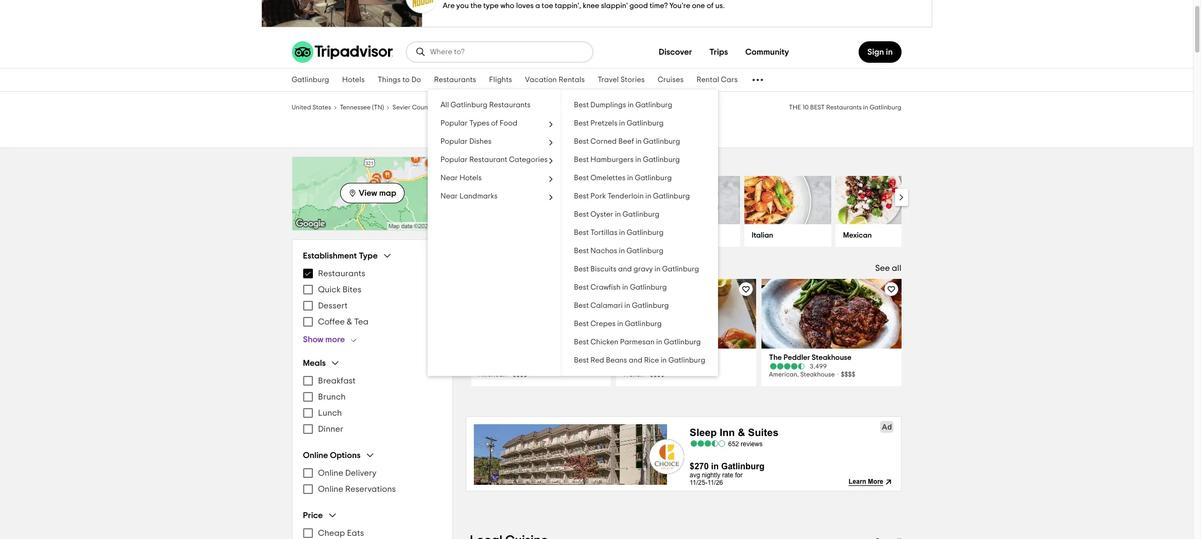 Task type: describe. For each thing, give the bounding box(es) containing it.
best
[[810, 104, 825, 111]]

travel stories link
[[591, 69, 651, 91]]

restaurant
[[469, 156, 508, 164]]

search image
[[415, 47, 426, 57]]

best for best chicken parmesan in gatlinburg
[[574, 339, 589, 346]]

in inside the best biscuits and gravy in gatlinburg link
[[655, 266, 661, 273]]

best pretzels in gatlinburg link
[[561, 114, 718, 133]]

united states link
[[292, 103, 331, 111]]

in inside best dumplings in gatlinburg link
[[628, 101, 634, 109]]

in inside best omelettes in gatlinburg link
[[627, 174, 633, 182]]

popular for popular types of food
[[441, 120, 468, 127]]

view map button
[[340, 183, 405, 203]]

4.5 of 5 bubbles. 3,499 reviews element
[[769, 363, 894, 370]]

best chicken parmesan in gatlinburg
[[574, 339, 701, 346]]

show
[[303, 336, 324, 344]]

best pretzels in gatlinburg
[[574, 120, 664, 127]]

beef
[[619, 138, 634, 145]]

view
[[359, 189, 377, 197]]

menu containing restaurants
[[303, 266, 442, 330]]

best red beans and rice in gatlinburg
[[574, 357, 706, 365]]

in inside 'best red beans and rice in gatlinburg' link
[[661, 357, 667, 365]]

menu for meals
[[303, 373, 442, 438]]

the for the peddler steakhouse
[[769, 354, 782, 362]]

sevier county link
[[393, 103, 433, 111]]

the for the melting pot
[[624, 354, 637, 362]]

best for best hamburgers in gatlinburg
[[574, 156, 589, 164]]

rental cars link
[[690, 69, 745, 91]]

near for near hotels
[[441, 174, 458, 182]]

popular types of food
[[441, 120, 518, 127]]

cheap eats
[[318, 529, 364, 538]]

stories
[[621, 76, 645, 84]]

sevier
[[393, 104, 411, 111]]

all gatlinburg restaurants link
[[428, 96, 561, 114]]

rice
[[644, 357, 659, 365]]

best for best dumplings in gatlinburg
[[574, 101, 589, 109]]

restaurants up categories
[[498, 122, 591, 139]]

best for best omelettes in gatlinburg
[[574, 174, 589, 182]]

gatlinburg inside 'best crawfish in gatlinburg' link
[[630, 284, 667, 292]]

cruises link
[[651, 69, 690, 91]]

gatlinburg inside best omelettes in gatlinburg link
[[635, 174, 672, 182]]

united states
[[292, 104, 331, 111]]

1,274
[[665, 363, 682, 370]]

near hotels
[[441, 174, 482, 182]]

popular dishes button
[[428, 133, 561, 151]]

best for best nachos in gatlinburg
[[574, 248, 589, 255]]

gatlinburg inside the best chicken parmesan in gatlinburg link
[[664, 339, 701, 346]]

1 vertical spatial advertisement region
[[466, 417, 902, 504]]

best dumplings in gatlinburg link
[[561, 96, 718, 114]]

coffee & tea
[[318, 318, 369, 326]]

in inside the best pretzels in gatlinburg link
[[619, 120, 625, 127]]

restaurants right 'best'
[[827, 104, 862, 111]]

show more
[[303, 336, 345, 344]]

in inside 'best crawfish in gatlinburg' link
[[622, 284, 628, 292]]

best for best red beans and rice in gatlinburg
[[574, 357, 589, 365]]

gatlinburg inside 'best red beans and rice in gatlinburg' link
[[669, 357, 706, 365]]

browse gatlinburg by food
[[470, 158, 626, 171]]

crawfish
[[591, 284, 621, 292]]

gatlinburg inside best nachos in gatlinburg link
[[627, 248, 664, 255]]

group containing establishment type
[[303, 251, 442, 345]]

the
[[789, 104, 801, 111]]

best pork tenderloin in gatlinburg link
[[561, 187, 718, 206]]

tennessee
[[340, 104, 371, 111]]

landmarks
[[460, 193, 498, 200]]

steakhouse link
[[562, 224, 649, 247]]

4.5 of 5 bubbles. 1,274 reviews element
[[624, 363, 749, 370]]

gatlinburg inside best hamburgers in gatlinburg link
[[643, 156, 680, 164]]

rentals
[[559, 76, 585, 84]]

popular for popular dishes
[[441, 138, 468, 145]]

online for online delivery
[[318, 469, 343, 478]]

map
[[379, 189, 396, 197]]

best for best biscuits and gravy in gatlinburg
[[574, 266, 589, 273]]

tennessee (tn)
[[340, 104, 384, 111]]

cheap
[[318, 529, 345, 538]]

best nachos in gatlinburg
[[574, 248, 664, 255]]

community button
[[737, 41, 798, 63]]

and inside 'best red beans and rice in gatlinburg' link
[[629, 357, 643, 365]]

food for popular types of food
[[500, 120, 518, 127]]

1 horizontal spatial gatlinburg link
[[442, 103, 474, 111]]

flights link
[[483, 69, 519, 91]]

restaurants up the quick bites
[[318, 270, 366, 278]]

american
[[479, 372, 507, 378]]

10
[[803, 104, 809, 111]]

rental cars
[[697, 76, 738, 84]]

3,499 link
[[769, 363, 894, 370]]

in inside best tortillas in gatlinburg 'link'
[[619, 229, 625, 237]]

in inside the best pork tenderloin in gatlinburg link
[[646, 193, 652, 200]]

best for best tortillas in gatlinburg
[[574, 229, 589, 237]]

best oyster in gatlinburg
[[574, 211, 660, 219]]

coffee
[[318, 318, 345, 326]]

cruises
[[658, 76, 684, 84]]

peddler
[[784, 354, 810, 362]]

gatlinburg inside gatlinburg 'link'
[[292, 76, 329, 84]]

0 vertical spatial steakhouse
[[569, 232, 609, 239]]

online reservations
[[318, 485, 396, 494]]

gatlinburg inside all gatlinburg restaurants link
[[451, 101, 488, 109]]

tea
[[354, 318, 369, 326]]

do
[[412, 76, 421, 84]]

meals
[[303, 359, 326, 367]]

american,
[[769, 372, 799, 378]]

popular for popular restaurant categories
[[441, 156, 468, 164]]

gatlinburg inside best corned beef in gatlinburg link
[[644, 138, 680, 145]]

sign in link
[[859, 41, 902, 63]]

in down dumplings
[[595, 122, 608, 139]]

best corned beef in gatlinburg
[[574, 138, 680, 145]]

in inside best corned beef in gatlinburg link
[[636, 138, 642, 145]]

gatlinburg inside best calamari in gatlinburg link
[[632, 302, 669, 310]]

near hotels button
[[428, 169, 561, 187]]

best for best calamari in gatlinburg
[[574, 302, 589, 310]]

breakfast
[[318, 377, 356, 385]]

restaurants down vacation
[[515, 104, 551, 111]]

vacation rentals
[[525, 76, 585, 84]]

best crepes in gatlinburg link
[[561, 315, 718, 333]]

dinner
[[318, 425, 344, 434]]

all gatlinburg restaurants
[[441, 101, 531, 109]]

best calamari in gatlinburg
[[574, 302, 669, 310]]

best tortillas in gatlinburg link
[[561, 224, 718, 242]]

0 vertical spatial advertisement region
[[0, 0, 1193, 27]]

near landmarks button
[[428, 187, 561, 206]]

best red beans and rice in gatlinburg link
[[561, 352, 718, 370]]

dishes
[[469, 138, 492, 145]]

flights
[[489, 76, 512, 84]]

best for best pork tenderloin in gatlinburg
[[574, 193, 589, 200]]

states
[[313, 104, 331, 111]]

best for best pretzels in gatlinburg
[[574, 120, 589, 127]]

in inside best hamburgers in gatlinburg link
[[636, 156, 642, 164]]

popular restaurant categories
[[441, 156, 548, 164]]

of
[[491, 120, 498, 127]]

beans
[[606, 357, 627, 365]]

gatlinburg restaurants
[[482, 104, 551, 111]]

american, steakhouse
[[769, 372, 835, 378]]



Task type: vqa. For each thing, say whether or not it's contained in the screenshot.
the Best Tortillas in Gatlinburg link at top
yes



Task type: locate. For each thing, give the bounding box(es) containing it.
things
[[378, 76, 401, 84]]

2 vertical spatial online
[[318, 485, 343, 494]]

in up the best calamari in gatlinburg
[[622, 284, 628, 292]]

&
[[347, 318, 352, 326]]

the up french
[[624, 354, 637, 362]]

tenderloin
[[608, 193, 644, 200]]

italian link
[[744, 224, 832, 247]]

hotels link
[[336, 69, 371, 91]]

menu containing breakfast
[[303, 373, 442, 438]]

in right beef
[[636, 138, 642, 145]]

by
[[580, 158, 594, 171]]

omelettes
[[591, 174, 626, 182]]

crepes
[[591, 321, 616, 328]]

2 $$$$ from the left
[[650, 372, 665, 378]]

1 vertical spatial hotels
[[460, 174, 482, 182]]

in inside best nachos in gatlinburg link
[[619, 248, 625, 255]]

1 vertical spatial near
[[441, 193, 458, 200]]

best left calamari
[[574, 302, 589, 310]]

the up american,
[[769, 354, 782, 362]]

steakhouse down "3,499"
[[801, 372, 835, 378]]

4 group from the top
[[303, 511, 442, 540]]

in right crepes
[[618, 321, 623, 328]]

best crawfish in gatlinburg
[[574, 284, 667, 292]]

2 vertical spatial menu
[[303, 465, 442, 498]]

gatlinburg link down restaurants "link"
[[442, 103, 474, 111]]

0 vertical spatial online
[[303, 451, 328, 460]]

best for best corned beef in gatlinburg
[[574, 138, 589, 145]]

2 vertical spatial steakhouse
[[801, 372, 835, 378]]

the 10  best restaurants in gatlinburg
[[789, 104, 902, 111]]

14 best from the top
[[574, 339, 589, 346]]

0 vertical spatial and
[[618, 266, 632, 273]]

options
[[330, 451, 361, 460]]

best calamari in gatlinburg link
[[561, 297, 718, 315]]

vacation rentals link
[[519, 69, 591, 91]]

3 group from the top
[[303, 450, 442, 498]]

in up best pork tenderloin in gatlinburg
[[627, 174, 633, 182]]

show more button
[[303, 334, 362, 345]]

1 popular from the top
[[441, 120, 468, 127]]

near inside button
[[441, 174, 458, 182]]

$$$$ for the melting pot
[[650, 372, 665, 378]]

trips button
[[701, 41, 737, 63]]

menu
[[303, 266, 442, 330], [303, 373, 442, 438], [303, 465, 442, 498]]

restaurants in gatlinburg
[[498, 122, 696, 139]]

(tn)
[[372, 104, 384, 111]]

$$$$ for the peddler steakhouse
[[841, 372, 856, 378]]

in down best crawfish in gatlinburg
[[625, 302, 631, 310]]

community
[[746, 48, 789, 56]]

in inside best crepes in gatlinburg link
[[618, 321, 623, 328]]

steakhouse up 4.5 of 5 bubbles. 3,499 reviews element
[[812, 354, 852, 362]]

1 vertical spatial steakhouse
[[812, 354, 852, 362]]

food right of
[[500, 120, 518, 127]]

best biscuits and gravy in gatlinburg link
[[561, 260, 718, 279]]

food for browse gatlinburg by food
[[597, 158, 626, 171]]

13 best from the top
[[574, 321, 589, 328]]

tripadvisor image
[[292, 41, 393, 63]]

online
[[303, 451, 328, 460], [318, 469, 343, 478], [318, 485, 343, 494]]

seafood
[[661, 232, 690, 239]]

mexican
[[843, 232, 872, 239]]

hotels inside button
[[460, 174, 482, 182]]

best left pork
[[574, 193, 589, 200]]

1 $$$$ from the left
[[513, 372, 527, 378]]

1 near from the top
[[441, 174, 458, 182]]

biscuits
[[591, 266, 617, 273]]

None search field
[[407, 42, 592, 62]]

2 menu from the top
[[303, 373, 442, 438]]

type
[[359, 252, 378, 260]]

see
[[876, 264, 890, 273]]

view map
[[359, 189, 396, 197]]

gatlinburg inside best crepes in gatlinburg link
[[625, 321, 662, 328]]

best left the red
[[574, 357, 589, 365]]

pot
[[665, 354, 677, 362]]

0 horizontal spatial $$$$
[[513, 372, 527, 378]]

dessert
[[318, 302, 348, 310]]

lunch
[[318, 409, 342, 418]]

in up melting
[[657, 339, 662, 346]]

best left dumplings
[[574, 101, 589, 109]]

quick bites
[[318, 286, 362, 294]]

food
[[500, 120, 518, 127], [597, 158, 626, 171]]

near inside button
[[441, 193, 458, 200]]

advertisement region
[[0, 0, 1193, 27], [466, 417, 902, 504]]

in right gravy
[[655, 266, 661, 273]]

mexican link
[[836, 224, 923, 247]]

$$$$ down 5.0 of 5 bubbles. 647 reviews element at bottom
[[513, 372, 527, 378]]

restaurants inside "link"
[[434, 76, 476, 84]]

9 best from the top
[[574, 248, 589, 255]]

2 vertical spatial popular
[[441, 156, 468, 164]]

in right 'tortillas'
[[619, 229, 625, 237]]

in right 'best'
[[864, 104, 869, 111]]

best left crepes
[[574, 321, 589, 328]]

gatlinburg inside the best pork tenderloin in gatlinburg link
[[653, 193, 690, 200]]

near for near landmarks
[[441, 193, 458, 200]]

best for best crawfish in gatlinburg
[[574, 284, 589, 292]]

popular types of food button
[[428, 114, 561, 133]]

11 best from the top
[[574, 284, 589, 292]]

gatlinburg inside the best pretzels in gatlinburg link
[[627, 120, 664, 127]]

in right sign
[[886, 48, 893, 56]]

online down online delivery
[[318, 485, 343, 494]]

nachos
[[591, 248, 618, 255]]

best oyster in gatlinburg link
[[561, 206, 718, 224]]

in inside sign in link
[[886, 48, 893, 56]]

best left corned
[[574, 138, 589, 145]]

food inside button
[[500, 120, 518, 127]]

1 group from the top
[[303, 251, 442, 345]]

7 best from the top
[[574, 211, 589, 219]]

best inside 'link'
[[574, 229, 589, 237]]

1 vertical spatial gatlinburg link
[[442, 103, 474, 111]]

best left hamburgers
[[574, 156, 589, 164]]

menu containing online delivery
[[303, 465, 442, 498]]

10 best from the top
[[574, 266, 589, 273]]

1 horizontal spatial the
[[769, 354, 782, 362]]

online options
[[303, 451, 361, 460]]

2 group from the top
[[303, 358, 442, 438]]

melting
[[639, 354, 664, 362]]

12 best from the top
[[574, 302, 589, 310]]

0 horizontal spatial the
[[624, 354, 637, 362]]

vacation
[[525, 76, 557, 84]]

in down best corned beef in gatlinburg link
[[636, 156, 642, 164]]

group containing meals
[[303, 358, 442, 438]]

1 the from the left
[[624, 354, 637, 362]]

gatlinburg inside best tortillas in gatlinburg 'link'
[[627, 229, 664, 237]]

$$$$ down rice
[[650, 372, 665, 378]]

5.0 of 5 bubbles. 647 reviews element
[[479, 363, 604, 370]]

0 vertical spatial gatlinburg link
[[285, 69, 336, 91]]

0 vertical spatial hotels
[[342, 76, 365, 84]]

2 horizontal spatial $$$$
[[841, 372, 856, 378]]

2 near from the top
[[441, 193, 458, 200]]

hotels up near landmarks on the left top of the page
[[460, 174, 482, 182]]

1,274 link
[[624, 363, 749, 370]]

best corned beef in gatlinburg link
[[561, 133, 718, 151]]

8 best from the top
[[574, 229, 589, 237]]

3 best from the top
[[574, 138, 589, 145]]

all
[[892, 264, 902, 273]]

best left pretzels
[[574, 120, 589, 127]]

0 vertical spatial near
[[441, 174, 458, 182]]

1 menu from the top
[[303, 266, 442, 330]]

gatlinburg inside best oyster in gatlinburg link
[[623, 211, 660, 219]]

6 best from the top
[[574, 193, 589, 200]]

1 horizontal spatial food
[[597, 158, 626, 171]]

5 best from the top
[[574, 174, 589, 182]]

tennessee (tn) link
[[340, 103, 384, 111]]

gatlinburg inside the best biscuits and gravy in gatlinburg link
[[662, 266, 699, 273]]

$$$$
[[513, 372, 527, 378], [650, 372, 665, 378], [841, 372, 856, 378]]

best left nachos
[[574, 248, 589, 255]]

in right pretzels
[[619, 120, 625, 127]]

1 vertical spatial popular
[[441, 138, 468, 145]]

best chicken parmesan in gatlinburg link
[[561, 333, 718, 352]]

hotels up tennessee
[[342, 76, 365, 84]]

1 vertical spatial online
[[318, 469, 343, 478]]

1 vertical spatial menu
[[303, 373, 442, 438]]

2 popular from the top
[[441, 138, 468, 145]]

hotels
[[342, 76, 365, 84], [460, 174, 482, 182]]

0 horizontal spatial hotels
[[342, 76, 365, 84]]

best down by
[[574, 174, 589, 182]]

1 horizontal spatial $$$$
[[650, 372, 665, 378]]

browse
[[470, 158, 511, 171]]

reservations
[[345, 485, 396, 494]]

1 horizontal spatial hotels
[[460, 174, 482, 182]]

all
[[441, 101, 449, 109]]

best for best crepes in gatlinburg
[[574, 321, 589, 328]]

3 menu from the top
[[303, 465, 442, 498]]

online for online reservations
[[318, 485, 343, 494]]

popular down all
[[441, 120, 468, 127]]

best left 'tortillas'
[[574, 229, 589, 237]]

the melting pot
[[624, 354, 677, 362]]

food up omelettes
[[597, 158, 626, 171]]

near down near hotels
[[441, 193, 458, 200]]

best omelettes in gatlinburg link
[[561, 169, 718, 187]]

0 horizontal spatial food
[[500, 120, 518, 127]]

group containing price
[[303, 511, 442, 540]]

tortillas
[[591, 229, 618, 237]]

restaurants up all
[[434, 76, 476, 84]]

eats
[[347, 529, 364, 538]]

online left options
[[303, 451, 328, 460]]

best biscuits and gravy in gatlinburg
[[574, 266, 699, 273]]

gatlinburg inside best dumplings in gatlinburg link
[[636, 101, 673, 109]]

online down online options
[[318, 469, 343, 478]]

in right oyster
[[615, 211, 621, 219]]

best left oyster
[[574, 211, 589, 219]]

popular left dishes
[[441, 138, 468, 145]]

in up the best pretzels in gatlinburg link
[[628, 101, 634, 109]]

1 vertical spatial food
[[597, 158, 626, 171]]

chicken
[[591, 339, 619, 346]]

best left crawfish
[[574, 284, 589, 292]]

the peddler steakhouse
[[769, 354, 852, 362]]

restaurants
[[434, 76, 476, 84], [489, 101, 531, 109], [515, 104, 551, 111], [827, 104, 862, 111], [498, 122, 591, 139], [318, 270, 366, 278]]

3 popular from the top
[[441, 156, 468, 164]]

0 vertical spatial popular
[[441, 120, 468, 127]]

online delivery
[[318, 469, 377, 478]]

county
[[412, 104, 433, 111]]

3 $$$$ from the left
[[841, 372, 856, 378]]

popular up near hotels
[[441, 156, 468, 164]]

gatlinburg link up united states "link"
[[285, 69, 336, 91]]

best omelettes in gatlinburg
[[574, 174, 672, 182]]

establishment
[[303, 252, 357, 260]]

in inside best calamari in gatlinburg link
[[625, 302, 631, 310]]

best left "biscuits"
[[574, 266, 589, 273]]

french
[[624, 372, 644, 378]]

0 vertical spatial food
[[500, 120, 518, 127]]

Search search field
[[430, 47, 584, 57]]

steakhouse up nachos
[[569, 232, 609, 239]]

0 vertical spatial menu
[[303, 266, 442, 330]]

15 best from the top
[[574, 357, 589, 365]]

and left gravy
[[618, 266, 632, 273]]

sevier county
[[393, 104, 433, 111]]

discover
[[659, 48, 692, 56]]

oyster
[[591, 211, 614, 219]]

menu for online options
[[303, 465, 442, 498]]

restaurants up of
[[489, 101, 531, 109]]

2 the from the left
[[769, 354, 782, 362]]

in up best oyster in gatlinburg link
[[646, 193, 652, 200]]

0 horizontal spatial gatlinburg link
[[285, 69, 336, 91]]

in inside the best chicken parmesan in gatlinburg link
[[657, 339, 662, 346]]

near up near landmarks on the left top of the page
[[441, 174, 458, 182]]

2 best from the top
[[574, 120, 589, 127]]

online for online options
[[303, 451, 328, 460]]

best pork tenderloin in gatlinburg
[[574, 193, 690, 200]]

and up french
[[629, 357, 643, 365]]

1 best from the top
[[574, 101, 589, 109]]

hamburgers
[[591, 156, 634, 164]]

near landmarks
[[441, 193, 498, 200]]

$$$$ down 4.5 of 5 bubbles. 3,499 reviews element
[[841, 372, 856, 378]]

best left the chicken
[[574, 339, 589, 346]]

in inside best oyster in gatlinburg link
[[615, 211, 621, 219]]

corned
[[591, 138, 617, 145]]

categories
[[509, 156, 548, 164]]

best hamburgers in gatlinburg
[[574, 156, 680, 164]]

group
[[303, 251, 442, 345], [303, 358, 442, 438], [303, 450, 442, 498], [303, 511, 442, 540]]

popular inside 'button'
[[441, 138, 468, 145]]

group containing online options
[[303, 450, 442, 498]]

red
[[591, 357, 604, 365]]

best for best oyster in gatlinburg
[[574, 211, 589, 219]]

and inside the best biscuits and gravy in gatlinburg link
[[618, 266, 632, 273]]

1 vertical spatial and
[[629, 357, 643, 365]]

in right rice
[[661, 357, 667, 365]]

3,499
[[810, 363, 827, 370]]

dumplings
[[591, 101, 626, 109]]

the melting pot link
[[624, 353, 749, 363]]

in right nachos
[[619, 248, 625, 255]]

4 best from the top
[[574, 156, 589, 164]]



